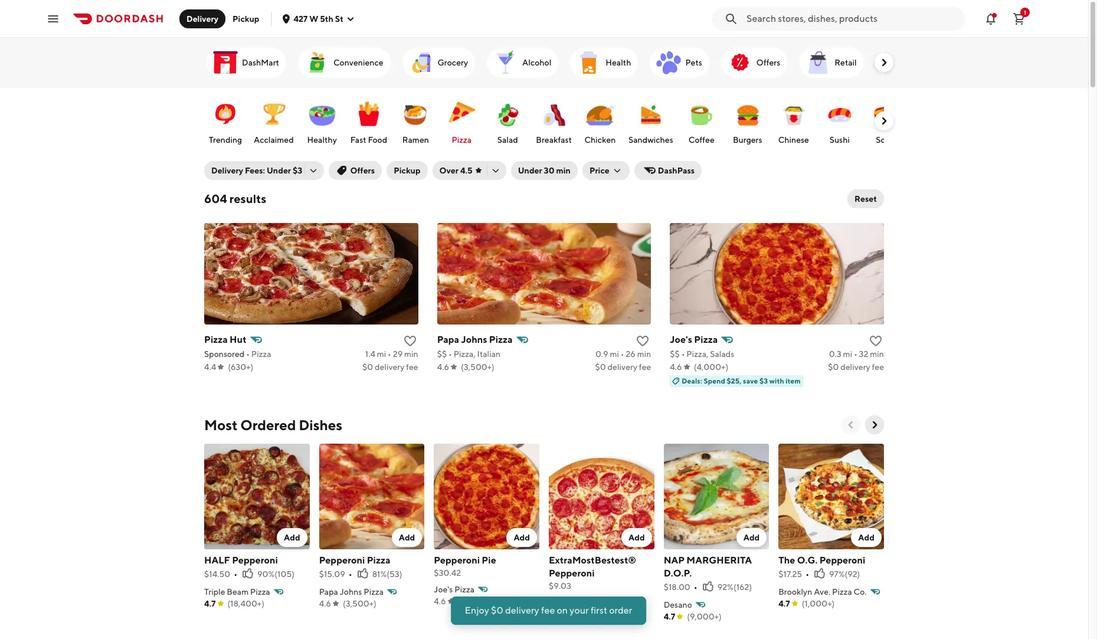 Task type: locate. For each thing, give the bounding box(es) containing it.
the
[[779, 555, 796, 566]]

1 vertical spatial joe's pizza
[[434, 585, 475, 594]]

papa johns pizza up $$ • pizza, italian at the left of the page
[[437, 334, 513, 345]]

pizza up (18,400+) at left bottom
[[250, 587, 270, 597]]

under right fees:
[[267, 166, 291, 175]]

0 vertical spatial papa
[[437, 334, 460, 345]]

$$ • pizza, salads
[[670, 350, 735, 359]]

1 click to add this store to your saved list image from the left
[[636, 334, 650, 348]]

add for half pepperoni
[[284, 533, 300, 543]]

papa for (3,500+)
[[319, 587, 338, 597]]

fee down 0.3 mi • 32 min
[[873, 363, 885, 372]]

4.7
[[204, 599, 216, 609], [779, 599, 791, 609], [664, 612, 676, 622]]

0 horizontal spatial joe's pizza
[[434, 585, 475, 594]]

mi right 0.9
[[610, 350, 619, 359]]

previous button of carousel image
[[846, 419, 857, 431]]

0 vertical spatial next button of carousel image
[[879, 115, 891, 127]]

hut
[[230, 334, 247, 345]]

(4,000+) down pepperoni pie $30.42
[[458, 597, 493, 606]]

pizza, left salads
[[687, 350, 709, 359]]

4.5
[[461, 166, 473, 175]]

$​0 delivery fee for pizza hut
[[363, 363, 419, 372]]

pizza hut
[[204, 334, 247, 345]]

2 horizontal spatial $​0
[[829, 363, 839, 372]]

pepperoni up $30.42
[[434, 555, 480, 566]]

the o.g. pepperoni
[[779, 555, 866, 566]]

fast
[[351, 135, 367, 145]]

• left italian
[[449, 350, 452, 359]]

$$ for joe's
[[670, 350, 680, 359]]

2 $​0 from the left
[[596, 363, 606, 372]]

1 horizontal spatial joe's
[[670, 334, 693, 345]]

1 horizontal spatial (4,000+)
[[694, 363, 729, 372]]

italian
[[477, 350, 501, 359]]

next button of carousel image
[[879, 115, 891, 127], [869, 419, 881, 431]]

2 $​0 delivery fee from the left
[[596, 363, 652, 372]]

$​0 down 0.9
[[596, 363, 606, 372]]

pickup button up dashmart link
[[226, 9, 267, 28]]

1 horizontal spatial offers
[[757, 58, 781, 67]]

$​0 down 0.3
[[829, 363, 839, 372]]

1 horizontal spatial under
[[518, 166, 543, 175]]

$​0 delivery fee down 0.3 mi • 32 min
[[829, 363, 885, 372]]

johns
[[461, 334, 488, 345], [340, 587, 362, 597]]

fee left on
[[542, 605, 555, 617]]

with
[[770, 377, 785, 386]]

pickup button down the ramen
[[387, 161, 428, 180]]

mi right 1.4 in the left bottom of the page
[[377, 350, 386, 359]]

save
[[744, 377, 759, 386]]

pepperoni inside pepperoni pie $30.42
[[434, 555, 480, 566]]

0 horizontal spatial under
[[267, 166, 291, 175]]

grocery
[[438, 58, 468, 67]]

0 horizontal spatial $​0 delivery fee
[[363, 363, 419, 372]]

0.3
[[830, 350, 842, 359]]

1 vertical spatial joe's
[[434, 585, 453, 594]]

pizza down '97%(92)'
[[833, 587, 853, 597]]

offers right offers icon
[[757, 58, 781, 67]]

add for nap margherita d.o.p.
[[744, 533, 760, 543]]

nap margherita d.o.p.
[[664, 555, 752, 579]]

$15.09 •
[[319, 570, 352, 579]]

0 horizontal spatial $$
[[437, 350, 447, 359]]

st
[[335, 14, 344, 23]]

retail link
[[800, 47, 864, 78]]

$$ right 26
[[670, 350, 680, 359]]

joe's pizza
[[670, 334, 718, 345], [434, 585, 475, 594]]

papa johns pizza
[[437, 334, 513, 345], [319, 587, 384, 597]]

$​0 delivery fee down 1.4 mi • 29 min on the bottom left of the page
[[363, 363, 419, 372]]

(3,500+) down $$ • pizza, italian at the left of the page
[[461, 363, 495, 372]]

pepperoni
[[232, 555, 278, 566], [319, 555, 365, 566], [434, 555, 480, 566], [820, 555, 866, 566], [549, 568, 595, 579]]

1 vertical spatial papa johns pizza
[[319, 587, 384, 597]]

food
[[368, 135, 388, 145]]

• right $18.00
[[694, 583, 698, 592]]

2 horizontal spatial mi
[[844, 350, 853, 359]]

min right "30"
[[557, 166, 571, 175]]

papa johns pizza down $15.09 • on the bottom left of page
[[319, 587, 384, 597]]

retail image
[[804, 48, 833, 77]]

$3 left with
[[760, 377, 768, 386]]

click to add this store to your saved list image
[[403, 334, 417, 348]]

0 horizontal spatial papa
[[319, 587, 338, 597]]

1 vertical spatial 4.4
[[549, 610, 561, 619]]

1 horizontal spatial johns
[[461, 334, 488, 345]]

dashpass
[[658, 166, 695, 175]]

min for papa johns pizza
[[638, 350, 652, 359]]

delivery down 1.4 mi • 29 min on the bottom left of the page
[[375, 363, 405, 372]]

delivery for papa johns pizza
[[608, 363, 638, 372]]

0 horizontal spatial (3,500+)
[[343, 599, 377, 609]]

1 $​0 delivery fee from the left
[[363, 363, 419, 372]]

0 horizontal spatial $3
[[293, 166, 303, 175]]

0 vertical spatial johns
[[461, 334, 488, 345]]

1 horizontal spatial $​0 delivery fee
[[596, 363, 652, 372]]

pickup down the ramen
[[394, 166, 421, 175]]

1 add from the left
[[284, 533, 300, 543]]

2 $$ from the left
[[670, 350, 680, 359]]

offers down fast
[[350, 166, 375, 175]]

1 vertical spatial (3,500+)
[[343, 599, 377, 609]]

catering image
[[881, 48, 909, 77]]

delivery up dashmart image
[[187, 14, 219, 23]]

delivery down 0.9 mi • 26 min
[[608, 363, 638, 372]]

click to add this store to your saved list image
[[636, 334, 650, 348], [869, 334, 883, 348]]

joe's down $30.42
[[434, 585, 453, 594]]

2 under from the left
[[518, 166, 543, 175]]

4.6 down $$ • pizza, italian at the left of the page
[[437, 363, 449, 372]]

0 horizontal spatial (4,000+)
[[458, 597, 493, 606]]

papa up $$ • pizza, italian at the left of the page
[[437, 334, 460, 345]]

2 mi from the left
[[610, 350, 619, 359]]

0 vertical spatial papa johns pizza
[[437, 334, 513, 345]]

joe's pizza up $$ • pizza, salads
[[670, 334, 718, 345]]

3 $​0 from the left
[[829, 363, 839, 372]]

4.4
[[204, 363, 216, 372], [549, 610, 561, 619]]

mi right 0.3
[[844, 350, 853, 359]]

mi for pizza hut
[[377, 350, 386, 359]]

ordered
[[240, 417, 296, 433]]

604
[[204, 192, 227, 206]]

convenience image
[[303, 48, 331, 77]]

1 horizontal spatial pickup button
[[387, 161, 428, 180]]

delivery
[[375, 363, 405, 372], [608, 363, 638, 372], [841, 363, 871, 372], [506, 605, 540, 617]]

0 horizontal spatial joe's
[[434, 585, 453, 594]]

• up (630+)
[[246, 350, 250, 359]]

5 add from the left
[[744, 533, 760, 543]]

$$ right 29
[[437, 350, 447, 359]]

min right 26
[[638, 350, 652, 359]]

sushi
[[830, 135, 850, 145]]

4.6 down $30.42
[[434, 597, 446, 606]]

0 vertical spatial (4,000+)
[[694, 363, 729, 372]]

joe's pizza for 0.3 mi • 32 min
[[670, 334, 718, 345]]

delivery down 0.3 mi • 32 min
[[841, 363, 871, 372]]

6 add from the left
[[859, 533, 875, 543]]

pickup button
[[226, 9, 267, 28], [387, 161, 428, 180]]

0 vertical spatial $3
[[293, 166, 303, 175]]

pizza up (630+)
[[251, 350, 271, 359]]

pizza, left italian
[[454, 350, 476, 359]]

(1,000+)
[[802, 599, 835, 609]]

0 vertical spatial 4.4
[[204, 363, 216, 372]]

joe's pizza for (4,000+)
[[434, 585, 475, 594]]

• down the half pepperoni
[[234, 570, 237, 579]]

0 horizontal spatial offers
[[350, 166, 375, 175]]

1 horizontal spatial joe's pizza
[[670, 334, 718, 345]]

min down click to add this store to your saved list icon
[[405, 350, 419, 359]]

joe's for (4,000+)
[[434, 585, 453, 594]]

johns up $$ • pizza, italian at the left of the page
[[461, 334, 488, 345]]

1 mi from the left
[[377, 350, 386, 359]]

0 vertical spatial offers
[[757, 58, 781, 67]]

min inside "under 30 min" button
[[557, 166, 571, 175]]

(18,400+)
[[228, 599, 265, 609]]

427
[[294, 14, 308, 23]]

1 horizontal spatial papa johns pizza
[[437, 334, 513, 345]]

$3 down acclaimed in the left top of the page
[[293, 166, 303, 175]]

on
[[557, 605, 568, 617]]

pizza up 81%(53)
[[367, 555, 391, 566]]

1 vertical spatial papa
[[319, 587, 338, 597]]

0 horizontal spatial johns
[[340, 587, 362, 597]]

• for $15.09 •
[[349, 570, 352, 579]]

healthy
[[307, 135, 337, 145]]

delivery inside button
[[187, 14, 219, 23]]

min right 32
[[871, 350, 885, 359]]

4.6
[[437, 363, 449, 372], [670, 363, 682, 372], [434, 597, 446, 606], [319, 599, 331, 609]]

under
[[267, 166, 291, 175], [518, 166, 543, 175]]

29
[[393, 350, 403, 359]]

1 horizontal spatial click to add this store to your saved list image
[[869, 334, 883, 348]]

papa
[[437, 334, 460, 345], [319, 587, 338, 597]]

• left 26
[[621, 350, 625, 359]]

min for joe's pizza
[[871, 350, 885, 359]]

pets image
[[655, 48, 684, 77]]

$​0 delivery fee for papa johns pizza
[[596, 363, 652, 372]]

dashmart
[[242, 58, 279, 67]]

1 vertical spatial next button of carousel image
[[869, 419, 881, 431]]

johns down $15.09 • on the bottom left of page
[[340, 587, 362, 597]]

Store search: begin typing to search for stores available on DoorDash text field
[[747, 12, 958, 25]]

0 horizontal spatial pizza,
[[454, 350, 476, 359]]

1 horizontal spatial $3
[[760, 377, 768, 386]]

dashpass button
[[635, 161, 702, 180]]

4.4 down sponsored
[[204, 363, 216, 372]]

1 horizontal spatial $​0
[[596, 363, 606, 372]]

pizza down 81%(53)
[[364, 587, 384, 597]]

1 horizontal spatial mi
[[610, 350, 619, 359]]

26
[[626, 350, 636, 359]]

$$ for papa
[[437, 350, 447, 359]]

next button of carousel image up soup
[[879, 115, 891, 127]]

0.9
[[596, 350, 609, 359]]

under 30 min button
[[511, 161, 578, 180]]

over 4.5 button
[[433, 161, 506, 180]]

4.7 for nap margherita d.o.p.
[[664, 612, 676, 622]]

(3,500+) down $15.09 • on the bottom left of page
[[343, 599, 377, 609]]

4.6 down $15.09
[[319, 599, 331, 609]]

0 horizontal spatial 4.7
[[204, 599, 216, 609]]

min for pizza hut
[[405, 350, 419, 359]]

2 pizza, from the left
[[687, 350, 709, 359]]

0 vertical spatial delivery
[[187, 14, 219, 23]]

fee down 0.9 mi • 26 min
[[639, 363, 652, 372]]

0 horizontal spatial 4.4
[[204, 363, 216, 372]]

next button of carousel image
[[879, 57, 891, 69]]

most ordered dishes
[[204, 417, 343, 433]]

4.7 down desano
[[664, 612, 676, 622]]

1 $$ from the left
[[437, 350, 447, 359]]

2 click to add this store to your saved list image from the left
[[869, 334, 883, 348]]

604 results
[[204, 192, 267, 206]]

$17.25
[[779, 570, 803, 579]]

2 items, open order cart image
[[1013, 12, 1027, 26]]

2 horizontal spatial $​0 delivery fee
[[829, 363, 885, 372]]

• up deals:
[[682, 350, 685, 359]]

papa johns pizza for (3,500+)
[[319, 587, 384, 597]]

joe's up $$ • pizza, salads
[[670, 334, 693, 345]]

price button
[[583, 161, 630, 180]]

spend
[[704, 377, 726, 386]]

1 horizontal spatial pickup
[[394, 166, 421, 175]]

$​0 down 1.4 in the left bottom of the page
[[363, 363, 373, 372]]

1 vertical spatial offers
[[350, 166, 375, 175]]

• down pepperoni pizza
[[349, 570, 352, 579]]

$​0 for joe's pizza
[[829, 363, 839, 372]]

add
[[284, 533, 300, 543], [399, 533, 415, 543], [514, 533, 530, 543], [629, 533, 645, 543], [744, 533, 760, 543], [859, 533, 875, 543]]

dashmart link
[[207, 47, 286, 78]]

$​0 delivery fee for joe's pizza
[[829, 363, 885, 372]]

deals: spend $25, save $3 with item
[[682, 377, 801, 386]]

1 $​0 from the left
[[363, 363, 373, 372]]

under left "30"
[[518, 166, 543, 175]]

0 horizontal spatial mi
[[377, 350, 386, 359]]

0 vertical spatial joe's pizza
[[670, 334, 718, 345]]

pizza, for pizza
[[687, 350, 709, 359]]

4.4 down little
[[549, 610, 561, 619]]

1 horizontal spatial papa
[[437, 334, 460, 345]]

1 horizontal spatial pizza,
[[687, 350, 709, 359]]

click to add this store to your saved list image up 0.3 mi • 32 min
[[869, 334, 883, 348]]

fee down 1.4 mi • 29 min on the bottom left of the page
[[406, 363, 419, 372]]

$25,
[[727, 377, 742, 386]]

health link
[[571, 47, 639, 78]]

pepperoni up $15.09 • on the bottom left of page
[[319, 555, 365, 566]]

1 vertical spatial pickup button
[[387, 161, 428, 180]]

$​0 delivery fee
[[363, 363, 419, 372], [596, 363, 652, 372], [829, 363, 885, 372]]

$​0 for papa johns pizza
[[596, 363, 606, 372]]

0 vertical spatial joe's
[[670, 334, 693, 345]]

pepperoni up $9.03
[[549, 568, 595, 579]]

co.
[[854, 587, 867, 597]]

pizza down pepperoni pie $30.42
[[455, 585, 475, 594]]

$​0 for pizza hut
[[363, 363, 373, 372]]

0 horizontal spatial $​0
[[363, 363, 373, 372]]

92%(162)
[[718, 583, 753, 592]]

2 horizontal spatial 4.7
[[779, 599, 791, 609]]

4.4 for (2,800+)
[[549, 610, 561, 619]]

• for sponsored • pizza
[[246, 350, 250, 359]]

convenience link
[[298, 47, 391, 78]]

2 add from the left
[[399, 533, 415, 543]]

delivery button
[[180, 9, 226, 28]]

4.7 down triple
[[204, 599, 216, 609]]

0 vertical spatial pickup button
[[226, 9, 267, 28]]

0 horizontal spatial papa johns pizza
[[319, 587, 384, 597]]

3 add from the left
[[514, 533, 530, 543]]

alcohol
[[523, 58, 552, 67]]

price
[[590, 166, 610, 175]]

next button of carousel image right the previous button of carousel icon
[[869, 419, 881, 431]]

(4,000+) up spend
[[694, 363, 729, 372]]

margherita
[[687, 555, 752, 566]]

joe's pizza down $30.42
[[434, 585, 475, 594]]

1 horizontal spatial $$
[[670, 350, 680, 359]]

click to add this store to your saved list image up 0.9 mi • 26 min
[[636, 334, 650, 348]]

4 add from the left
[[629, 533, 645, 543]]

$​0 delivery fee down 0.9 mi • 26 min
[[596, 363, 652, 372]]

delivery right $0
[[506, 605, 540, 617]]

fee
[[406, 363, 419, 372], [639, 363, 652, 372], [873, 363, 885, 372], [542, 605, 555, 617]]

0 horizontal spatial click to add this store to your saved list image
[[636, 334, 650, 348]]

4.4 for (630+)
[[204, 363, 216, 372]]

pickup right delivery button
[[233, 14, 260, 23]]

4.7 down brooklyn
[[779, 599, 791, 609]]

pets link
[[650, 47, 710, 78]]

1 vertical spatial johns
[[340, 587, 362, 597]]

grocery link
[[402, 47, 475, 78]]

3 mi from the left
[[844, 350, 853, 359]]

johns for (3,500+)
[[340, 587, 362, 597]]

offers
[[757, 58, 781, 67], [350, 166, 375, 175]]

1 horizontal spatial 4.4
[[549, 610, 561, 619]]

pizza up 4.5
[[452, 135, 472, 145]]

offers inside button
[[350, 166, 375, 175]]

1 horizontal spatial 4.7
[[664, 612, 676, 622]]

3 $​0 delivery fee from the left
[[829, 363, 885, 372]]

mi for joe's pizza
[[844, 350, 853, 359]]

click to add this store to your saved list image for joe's pizza
[[869, 334, 883, 348]]

1 vertical spatial delivery
[[211, 166, 243, 175]]

81%(53)
[[372, 570, 403, 579]]

add for pepperoni pie
[[514, 533, 530, 543]]

delivery left fees:
[[211, 166, 243, 175]]

• down o.g.
[[806, 570, 810, 579]]

papa down $15.09
[[319, 587, 338, 597]]

1 horizontal spatial (3,500+)
[[461, 363, 495, 372]]

0 vertical spatial pickup
[[233, 14, 260, 23]]

$3
[[293, 166, 303, 175], [760, 377, 768, 386]]

4.7 for the o.g. pepperoni
[[779, 599, 791, 609]]

• left 32
[[855, 350, 858, 359]]

1 pizza, from the left
[[454, 350, 476, 359]]



Task type: vqa. For each thing, say whether or not it's contained in the screenshot.
FRIES,
no



Task type: describe. For each thing, give the bounding box(es) containing it.
delivery for delivery fees: under $3
[[211, 166, 243, 175]]

427 w 5th st button
[[282, 14, 355, 23]]

ave.
[[814, 587, 831, 597]]

dashmart image
[[211, 48, 240, 77]]

1 vertical spatial $3
[[760, 377, 768, 386]]

brooklyn ave. pizza co.
[[779, 587, 867, 597]]

joe's for 0.3 mi • 32 min
[[670, 334, 693, 345]]

deals:
[[682, 377, 703, 386]]

pizza, for johns
[[454, 350, 476, 359]]

desano
[[664, 600, 693, 610]]

click to add this store to your saved list image for papa johns pizza
[[636, 334, 650, 348]]

0.3 mi • 32 min
[[830, 350, 885, 359]]

under 30 min
[[518, 166, 571, 175]]

fast food
[[351, 135, 388, 145]]

d.o.p.
[[664, 568, 692, 579]]

• for $14.50 •
[[234, 570, 237, 579]]

0.9 mi • 26 min
[[596, 350, 652, 359]]

johns for 0.9 mi • 26 min
[[461, 334, 488, 345]]

grocery image
[[407, 48, 436, 77]]

soup
[[877, 135, 896, 145]]

your
[[570, 605, 589, 617]]

offers button
[[329, 161, 382, 180]]

fee for joe's pizza
[[873, 363, 885, 372]]

dishes
[[299, 417, 343, 433]]

pizza up sponsored
[[204, 334, 228, 345]]

extramostbestest® pepperoni $9.03
[[549, 555, 637, 591]]

delivery fees: under $3
[[211, 166, 303, 175]]

pepperoni up "90%(105)"
[[232, 555, 278, 566]]

under inside "under 30 min" button
[[518, 166, 543, 175]]

0 horizontal spatial pickup
[[233, 14, 260, 23]]

pets
[[686, 58, 703, 67]]

open menu image
[[46, 12, 60, 26]]

pepperoni up '97%(92)'
[[820, 555, 866, 566]]

fee for papa johns pizza
[[639, 363, 652, 372]]

half pepperoni
[[204, 555, 278, 566]]

4.6 up deals:
[[670, 363, 682, 372]]

first
[[591, 605, 608, 617]]

pizza up $$ • pizza, salads
[[695, 334, 718, 345]]

order
[[610, 605, 633, 617]]

$14.50
[[204, 570, 230, 579]]

salad
[[498, 135, 518, 145]]

burgers
[[733, 135, 763, 145]]

little caesars pizza
[[549, 598, 622, 607]]

0 vertical spatial (3,500+)
[[461, 363, 495, 372]]

pie
[[482, 555, 497, 566]]

30
[[544, 166, 555, 175]]

add for the o.g. pepperoni
[[859, 533, 875, 543]]

5th
[[320, 14, 334, 23]]

pizza up (2,800+) at right
[[602, 598, 622, 607]]

1 under from the left
[[267, 166, 291, 175]]

• left 29
[[388, 350, 392, 359]]

acclaimed
[[254, 135, 294, 145]]

• for $17.25 •
[[806, 570, 810, 579]]

4.7 for half pepperoni
[[204, 599, 216, 609]]

$9.03
[[549, 582, 572, 591]]

offers image
[[726, 48, 755, 77]]

notification bell image
[[984, 12, 999, 26]]

breakfast
[[536, 135, 572, 145]]

0 horizontal spatial pickup button
[[226, 9, 267, 28]]

papa for 0.9 mi • 26 min
[[437, 334, 460, 345]]

$30.42
[[434, 569, 461, 578]]

acclaimed link
[[252, 94, 296, 148]]

delivery for joe's pizza
[[841, 363, 871, 372]]

triple
[[204, 587, 225, 597]]

(630+)
[[228, 363, 254, 372]]

$0
[[491, 605, 504, 617]]

offers link
[[722, 47, 788, 78]]

$17.25 •
[[779, 570, 810, 579]]

convenience
[[334, 58, 384, 67]]

alcohol image
[[492, 48, 520, 77]]

trending
[[209, 135, 242, 145]]

mi for papa johns pizza
[[610, 350, 619, 359]]

delivery for delivery
[[187, 14, 219, 23]]

1 button
[[1008, 7, 1032, 30]]

trending link
[[206, 94, 246, 148]]

sponsored • pizza
[[204, 350, 271, 359]]

salads
[[711, 350, 735, 359]]

most
[[204, 417, 238, 433]]

extramostbestest®
[[549, 555, 637, 566]]

1.4
[[365, 350, 376, 359]]

results
[[230, 192, 267, 206]]

ramen
[[403, 135, 429, 145]]

health image
[[575, 48, 604, 77]]

(2,800+)
[[573, 610, 606, 619]]

(9,000+)
[[688, 612, 722, 622]]

90%(105)
[[258, 570, 295, 579]]

over
[[440, 166, 459, 175]]

enjoy
[[465, 605, 489, 617]]

fees:
[[245, 166, 265, 175]]

• for $18.00 •
[[694, 583, 698, 592]]

$18.00 •
[[664, 583, 698, 592]]

fee for pizza hut
[[406, 363, 419, 372]]

nap
[[664, 555, 685, 566]]

little
[[549, 598, 569, 607]]

enjoy $0 delivery fee on your first order
[[465, 605, 633, 617]]

coffee
[[689, 135, 715, 145]]

reset
[[855, 194, 878, 204]]

o.g.
[[798, 555, 818, 566]]

papa johns pizza for 0.9 mi • 26 min
[[437, 334, 513, 345]]

$18.00
[[664, 583, 691, 592]]

1 vertical spatial (4,000+)
[[458, 597, 493, 606]]

caesars
[[571, 598, 600, 607]]

delivery for pizza hut
[[375, 363, 405, 372]]

pizza up italian
[[489, 334, 513, 345]]

1 vertical spatial pickup
[[394, 166, 421, 175]]

reset button
[[848, 190, 885, 208]]

• for $$ • pizza, italian
[[449, 350, 452, 359]]

over 4.5
[[440, 166, 473, 175]]

• for $$ • pizza, salads
[[682, 350, 685, 359]]

brooklyn
[[779, 587, 813, 597]]

pepperoni inside extramostbestest® pepperoni $9.03
[[549, 568, 595, 579]]

alcohol link
[[487, 47, 559, 78]]



